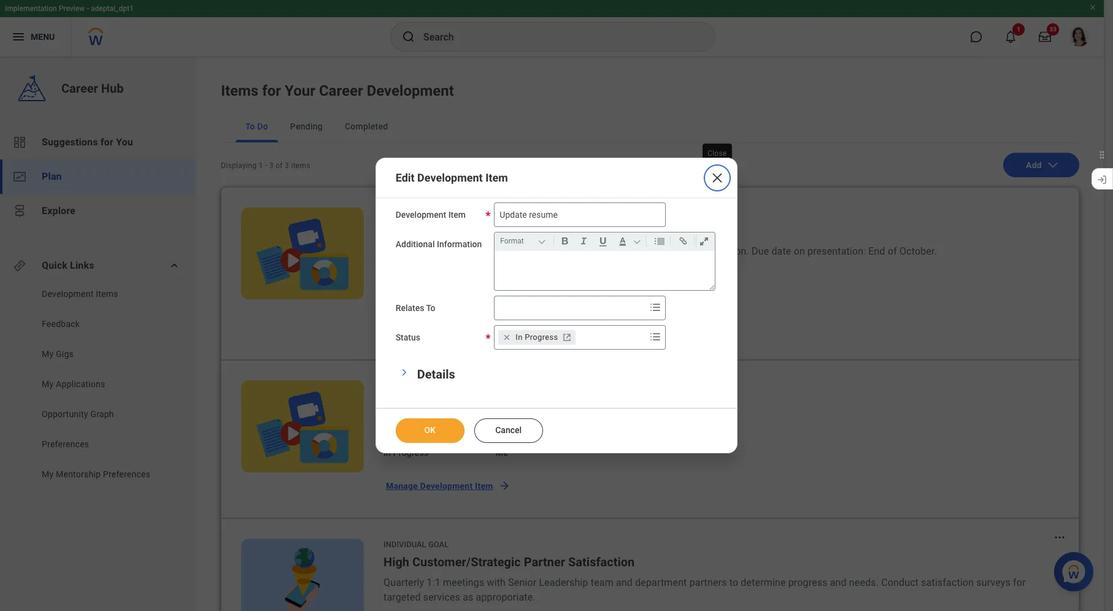 Task type: vqa. For each thing, say whether or not it's contained in the screenshot.
update;
no



Task type: describe. For each thing, give the bounding box(es) containing it.
preferences inside my mentorship preferences link
[[103, 470, 150, 479]]

last
[[496, 434, 511, 443]]

feedback
[[42, 319, 80, 329]]

end
[[869, 246, 886, 257]]

phase
[[502, 246, 529, 257]]

project based on previous phase a. will need fine tuning prior to first presentation. due date on presentation: end of october.
[[384, 246, 937, 257]]

list containing suggestions for you
[[0, 125, 196, 228]]

needs.
[[849, 577, 879, 589]]

previous
[[461, 246, 499, 257]]

conduct
[[881, 577, 919, 589]]

a.
[[531, 246, 540, 257]]

close tooltip
[[700, 141, 734, 166]]

0 horizontal spatial of
[[276, 161, 283, 170]]

graph
[[90, 409, 114, 419]]

prior
[[636, 246, 656, 257]]

tab list containing to do
[[221, 110, 1080, 143]]

implementation
[[5, 4, 57, 13]]

preview
[[59, 4, 85, 13]]

italic image
[[576, 234, 592, 249]]

status in progress
[[384, 434, 429, 458]]

manage development item for arrow right image
[[386, 323, 493, 333]]

my applications link
[[41, 378, 167, 390]]

individual goal
[[384, 540, 449, 549]]

updated
[[513, 434, 542, 443]]

targeted
[[384, 592, 421, 603]]

explore
[[42, 205, 75, 217]]

to do
[[246, 122, 268, 131]]

mentorship
[[56, 470, 101, 479]]

gigs
[[56, 349, 74, 359]]

individual
[[384, 540, 426, 549]]

high customer/strategic partner satisfaction
[[384, 555, 635, 570]]

pending
[[290, 122, 323, 131]]

satisfaction
[[568, 555, 635, 570]]

my for my gigs
[[42, 349, 54, 359]]

opportunity graph link
[[41, 408, 167, 420]]

preferences link
[[41, 438, 167, 450]]

will
[[543, 246, 559, 257]]

displaying 1 - 3 of 3 items
[[221, 161, 310, 170]]

0 vertical spatial to
[[659, 246, 668, 257]]

high
[[384, 555, 409, 570]]

details
[[417, 367, 455, 382]]

based
[[418, 246, 445, 257]]

1 manage development item button from the top
[[379, 315, 515, 340]]

close
[[708, 149, 727, 158]]

development items link
[[41, 288, 167, 300]]

my gigs link
[[41, 348, 167, 360]]

items inside 'link'
[[96, 289, 118, 299]]

my mentorship preferences link
[[41, 468, 167, 481]]

presentation.
[[691, 246, 749, 257]]

additional
[[396, 239, 435, 249]]

opportunity graph
[[42, 409, 114, 419]]

cancel
[[495, 425, 522, 435]]

career hub
[[61, 81, 124, 96]]

approporiate.
[[476, 592, 536, 603]]

quarterly 1:1 meetings with senior leadership team and department partners to determine progress and needs. conduct satisfaction surveys for targeted services as approporiate.
[[384, 577, 1026, 603]]

suggestions for you link
[[0, 125, 196, 160]]

link image
[[675, 234, 692, 249]]

0 vertical spatial preferences
[[42, 439, 89, 449]]

plan link
[[0, 160, 196, 194]]

manage for 2nd manage development item button from the top
[[386, 481, 418, 491]]

relates
[[396, 303, 424, 313]]

search image
[[401, 29, 416, 44]]

underline image
[[595, 234, 612, 249]]

for inside quarterly 1:1 meetings with senior leadership team and department partners to determine progress and needs. conduct satisfaction surveys for targeted services as approporiate.
[[1013, 577, 1026, 589]]

displaying
[[221, 161, 257, 170]]

quarterly
[[384, 577, 424, 589]]

chevron down image
[[400, 365, 409, 380]]

implementation preview -   adeptai_dpt1 banner
[[0, 0, 1104, 56]]

in inside in progress element
[[516, 333, 523, 342]]

details dialog
[[375, 158, 738, 454]]

you
[[116, 136, 133, 148]]

arrow right image
[[498, 322, 510, 334]]

1 3 from the left
[[269, 161, 274, 170]]

dashboard image
[[12, 135, 27, 150]]

format group
[[498, 233, 718, 251]]

in progress, press delete to clear value, ctrl + enter opens in new window. option
[[499, 330, 575, 345]]

date
[[772, 246, 791, 257]]

inbox large image
[[1039, 31, 1051, 43]]

my mentorship preferences
[[42, 470, 150, 479]]

progress
[[789, 577, 828, 589]]

partners
[[690, 577, 727, 589]]

details button
[[417, 367, 455, 382]]

surveys
[[977, 577, 1011, 589]]

edit development item
[[396, 171, 508, 184]]

opportunity
[[42, 409, 88, 419]]

my applications
[[42, 379, 105, 389]]

suggestions
[[42, 136, 98, 148]]

with
[[487, 577, 506, 589]]

prompts image for relates to
[[648, 300, 663, 315]]

in progress element
[[516, 332, 558, 343]]

goal
[[428, 540, 449, 549]]

close environment banner image
[[1089, 4, 1097, 11]]

format button
[[498, 234, 551, 248]]

x small image
[[501, 331, 513, 344]]

me inside last updated by me
[[496, 448, 508, 458]]

development inside development item update resume
[[384, 382, 439, 391]]

applications
[[56, 379, 105, 389]]

implementation preview -   adeptai_dpt1
[[5, 4, 134, 13]]

0 horizontal spatial career
[[61, 81, 98, 96]]



Task type: locate. For each thing, give the bounding box(es) containing it.
1 vertical spatial to
[[426, 303, 436, 313]]

items up the to do button
[[221, 82, 259, 99]]

0 vertical spatial of
[[276, 161, 283, 170]]

3 my from the top
[[42, 470, 54, 479]]

maximize image
[[696, 234, 713, 249]]

1 my from the top
[[42, 349, 54, 359]]

prompts image for status
[[648, 330, 663, 344]]

0 vertical spatial manage development item
[[386, 323, 493, 333]]

me
[[496, 290, 508, 300], [496, 448, 508, 458]]

1 horizontal spatial and
[[830, 577, 847, 589]]

to
[[659, 246, 668, 257], [730, 577, 738, 589]]

1 horizontal spatial preferences
[[103, 470, 150, 479]]

in down update
[[384, 448, 391, 458]]

status inside details dialog
[[396, 333, 420, 342]]

on
[[447, 246, 459, 257], [794, 246, 805, 257]]

1 vertical spatial in
[[384, 448, 391, 458]]

cancel button
[[474, 419, 543, 443]]

0 horizontal spatial items
[[96, 289, 118, 299]]

need
[[562, 246, 583, 257]]

career right your
[[319, 82, 363, 99]]

development item update resume
[[384, 382, 467, 411]]

explore link
[[0, 194, 196, 228]]

1 horizontal spatial in
[[516, 333, 523, 342]]

0 vertical spatial to
[[246, 122, 255, 131]]

for right surveys
[[1013, 577, 1026, 589]]

to right partners at right
[[730, 577, 738, 589]]

1 vertical spatial status
[[384, 434, 406, 443]]

development inside 'link'
[[42, 289, 94, 299]]

bulleted list image
[[651, 234, 668, 249]]

ext link image
[[561, 331, 573, 344]]

2 vertical spatial for
[[1013, 577, 1026, 589]]

items
[[291, 161, 310, 170]]

0 vertical spatial status
[[396, 333, 420, 342]]

on right based at the left top of page
[[447, 246, 459, 257]]

manage development item button down the relates to
[[379, 315, 515, 340]]

1 list from the top
[[0, 125, 196, 228]]

0 vertical spatial in
[[516, 333, 523, 342]]

0 vertical spatial manage development item button
[[379, 315, 515, 340]]

satisfaction
[[921, 577, 974, 589]]

manage down 'status in progress'
[[386, 481, 418, 491]]

completed button
[[335, 110, 398, 142]]

2 list from the top
[[0, 288, 196, 484]]

- for 3
[[265, 161, 267, 170]]

development items
[[42, 289, 118, 299]]

1 horizontal spatial for
[[262, 82, 281, 99]]

2 3 from the left
[[285, 161, 289, 170]]

for for your
[[262, 82, 281, 99]]

manage development item down 'status in progress'
[[386, 481, 493, 491]]

0 horizontal spatial to
[[246, 122, 255, 131]]

1 vertical spatial progress
[[393, 448, 429, 458]]

1 horizontal spatial career
[[319, 82, 363, 99]]

list containing development items
[[0, 288, 196, 484]]

and left needs.
[[830, 577, 847, 589]]

2 prompts image from the top
[[648, 330, 663, 344]]

of right end
[[888, 246, 897, 257]]

1 vertical spatial my
[[42, 379, 54, 389]]

3
[[269, 161, 274, 170], [285, 161, 289, 170]]

bold image
[[557, 234, 573, 249]]

completed
[[345, 122, 388, 131]]

- right 1
[[265, 161, 267, 170]]

Development Item text field
[[494, 203, 666, 227]]

and right team
[[616, 577, 633, 589]]

1 horizontal spatial on
[[794, 246, 805, 257]]

my for my mentorship preferences
[[42, 470, 54, 479]]

development item up additional information at the left of page
[[396, 210, 466, 220]]

3 left items
[[285, 161, 289, 170]]

format
[[500, 237, 524, 246]]

development item inside details dialog
[[396, 210, 466, 220]]

1 horizontal spatial -
[[265, 161, 267, 170]]

0 horizontal spatial in
[[384, 448, 391, 458]]

2 my from the top
[[42, 379, 54, 389]]

my left mentorship
[[42, 470, 54, 479]]

to inside quarterly 1:1 meetings with senior leadership team and department partners to determine progress and needs. conduct satisfaction surveys for targeted services as approporiate.
[[730, 577, 738, 589]]

development item up additional
[[384, 209, 460, 218]]

adeptai_dpt1
[[91, 4, 134, 13]]

1 horizontal spatial items
[[221, 82, 259, 99]]

items up feedback link
[[96, 289, 118, 299]]

list
[[0, 125, 196, 228], [0, 288, 196, 484]]

1 manage development item from the top
[[386, 323, 493, 333]]

items
[[221, 82, 259, 99], [96, 289, 118, 299]]

preferences
[[42, 439, 89, 449], [103, 470, 150, 479]]

0 vertical spatial prompts image
[[648, 300, 663, 315]]

2 manage development item from the top
[[386, 481, 493, 491]]

1 and from the left
[[616, 577, 633, 589]]

first
[[670, 246, 688, 257]]

status for status in progress
[[384, 434, 406, 443]]

0 horizontal spatial on
[[447, 246, 459, 257]]

ok button
[[396, 419, 464, 443]]

to inside details dialog
[[426, 303, 436, 313]]

resume
[[426, 396, 467, 411]]

item
[[486, 171, 508, 184], [441, 209, 460, 218], [448, 210, 466, 220], [475, 323, 493, 333], [441, 382, 460, 391], [475, 481, 493, 491]]

tab list
[[221, 110, 1080, 143]]

1 me from the top
[[496, 290, 508, 300]]

1 on from the left
[[447, 246, 459, 257]]

to
[[246, 122, 255, 131], [426, 303, 436, 313]]

partner
[[524, 555, 565, 570]]

pending button
[[280, 110, 333, 142]]

my left gigs
[[42, 349, 54, 359]]

on right date
[[794, 246, 805, 257]]

my gigs
[[42, 349, 74, 359]]

manage development item down the relates to
[[386, 323, 493, 333]]

2 vertical spatial my
[[42, 470, 54, 479]]

plan
[[42, 171, 62, 182]]

1 horizontal spatial to
[[730, 577, 738, 589]]

customer/strategic
[[412, 555, 521, 570]]

for for you
[[100, 136, 113, 148]]

manage down relates
[[386, 323, 418, 333]]

1 horizontal spatial progress
[[525, 333, 558, 342]]

project
[[384, 246, 415, 257]]

in right x small icon at the left of the page
[[516, 333, 523, 342]]

profile logan mcneil element
[[1062, 23, 1097, 50]]

meetings
[[443, 577, 484, 589]]

1 vertical spatial of
[[888, 246, 897, 257]]

manage development item button down 'status in progress'
[[379, 474, 515, 498]]

status down update
[[384, 434, 406, 443]]

3 right 1
[[269, 161, 274, 170]]

manage development item
[[386, 323, 493, 333], [386, 481, 493, 491]]

0 horizontal spatial preferences
[[42, 439, 89, 449]]

ok
[[424, 425, 436, 435]]

in progress
[[516, 333, 558, 342]]

do
[[257, 122, 268, 131]]

0 vertical spatial manage
[[386, 323, 418, 333]]

and
[[616, 577, 633, 589], [830, 577, 847, 589]]

to inside button
[[246, 122, 255, 131]]

of right 1
[[276, 161, 283, 170]]

0 vertical spatial for
[[262, 82, 281, 99]]

1 horizontal spatial 3
[[285, 161, 289, 170]]

progress left 'ext link' image
[[525, 333, 558, 342]]

1 vertical spatial manage development item
[[386, 481, 493, 491]]

2 manage from the top
[[386, 481, 418, 491]]

development
[[367, 82, 454, 99], [417, 171, 483, 184], [384, 209, 439, 218], [396, 210, 446, 220], [42, 289, 94, 299], [420, 323, 473, 333], [384, 382, 439, 391], [420, 481, 473, 491]]

1:1
[[427, 577, 441, 589]]

onboarding home image
[[12, 169, 27, 184]]

0 horizontal spatial to
[[659, 246, 668, 257]]

last updated by me
[[496, 434, 553, 458]]

in
[[516, 333, 523, 342], [384, 448, 391, 458]]

to left do
[[246, 122, 255, 131]]

determine
[[741, 577, 786, 589]]

0 vertical spatial my
[[42, 349, 54, 359]]

status for status
[[396, 333, 420, 342]]

progress down ok button
[[393, 448, 429, 458]]

2 and from the left
[[830, 577, 847, 589]]

status inside 'status in progress'
[[384, 434, 406, 443]]

for left your
[[262, 82, 281, 99]]

progress inside option
[[525, 333, 558, 342]]

x image
[[710, 171, 725, 185]]

0 horizontal spatial -
[[87, 4, 89, 13]]

fine
[[586, 246, 603, 257]]

relates to
[[396, 303, 436, 313]]

services
[[423, 592, 460, 603]]

1 vertical spatial for
[[100, 136, 113, 148]]

1 horizontal spatial of
[[888, 246, 897, 257]]

manage development item for arrow right icon
[[386, 481, 493, 491]]

for inside suggestions for you link
[[100, 136, 113, 148]]

by
[[544, 434, 553, 443]]

timeline milestone image
[[12, 204, 27, 218]]

team
[[591, 577, 614, 589]]

- right the preview
[[87, 4, 89, 13]]

suggestions for you
[[42, 136, 133, 148]]

0 horizontal spatial progress
[[393, 448, 429, 458]]

for left you
[[100, 136, 113, 148]]

1 vertical spatial list
[[0, 288, 196, 484]]

to left the first
[[659, 246, 668, 257]]

1 vertical spatial prompts image
[[648, 330, 663, 344]]

my down my gigs on the left of the page
[[42, 379, 54, 389]]

-
[[87, 4, 89, 13], [265, 161, 267, 170]]

me down last
[[496, 448, 508, 458]]

1 vertical spatial items
[[96, 289, 118, 299]]

my for my applications
[[42, 379, 54, 389]]

information
[[437, 239, 482, 249]]

arrow right image
[[498, 480, 510, 492]]

1 vertical spatial manage
[[386, 481, 418, 491]]

progress
[[525, 333, 558, 342], [393, 448, 429, 458]]

me up arrow right image
[[496, 290, 508, 300]]

- inside banner
[[87, 4, 89, 13]]

edit
[[396, 171, 415, 184]]

1 vertical spatial preferences
[[103, 470, 150, 479]]

october.
[[900, 246, 937, 257]]

your
[[285, 82, 315, 99]]

1 vertical spatial -
[[265, 161, 267, 170]]

senior
[[508, 577, 537, 589]]

preferences down the "preferences" link
[[103, 470, 150, 479]]

2 manage development item button from the top
[[379, 474, 515, 498]]

update
[[384, 396, 423, 411]]

status down relates
[[396, 333, 420, 342]]

Relates To field
[[495, 297, 646, 319]]

0 horizontal spatial and
[[616, 577, 633, 589]]

2 horizontal spatial for
[[1013, 577, 1026, 589]]

progress inside 'status in progress'
[[393, 448, 429, 458]]

in inside 'status in progress'
[[384, 448, 391, 458]]

0 vertical spatial list
[[0, 125, 196, 228]]

0 horizontal spatial 3
[[269, 161, 274, 170]]

0 vertical spatial -
[[87, 4, 89, 13]]

2 on from the left
[[794, 246, 805, 257]]

1 prompts image from the top
[[648, 300, 663, 315]]

tuning
[[605, 246, 633, 257]]

presentation:
[[808, 246, 866, 257]]

prompts image
[[648, 300, 663, 315], [648, 330, 663, 344]]

to right relates
[[426, 303, 436, 313]]

as
[[463, 592, 473, 603]]

0 vertical spatial progress
[[525, 333, 558, 342]]

item inside development item update resume
[[441, 382, 460, 391]]

1 manage from the top
[[386, 323, 418, 333]]

preferences down opportunity
[[42, 439, 89, 449]]

0 vertical spatial me
[[496, 290, 508, 300]]

to do button
[[236, 110, 278, 142]]

feedback link
[[41, 318, 167, 330]]

1 vertical spatial manage development item button
[[379, 474, 515, 498]]

additional information
[[396, 239, 482, 249]]

manage for second manage development item button from the bottom of the page
[[386, 323, 418, 333]]

1 vertical spatial me
[[496, 448, 508, 458]]

1 horizontal spatial to
[[426, 303, 436, 313]]

2 me from the top
[[496, 448, 508, 458]]

Additional Information text field
[[495, 251, 715, 290]]

- for adeptai_dpt1
[[87, 4, 89, 13]]

0 horizontal spatial for
[[100, 136, 113, 148]]

department
[[635, 577, 687, 589]]

due
[[752, 246, 769, 257]]

hub
[[101, 81, 124, 96]]

notifications large image
[[1005, 31, 1017, 43]]

leadership
[[539, 577, 588, 589]]

career left hub on the top left of the page
[[61, 81, 98, 96]]

1 vertical spatial to
[[730, 577, 738, 589]]

0 vertical spatial items
[[221, 82, 259, 99]]



